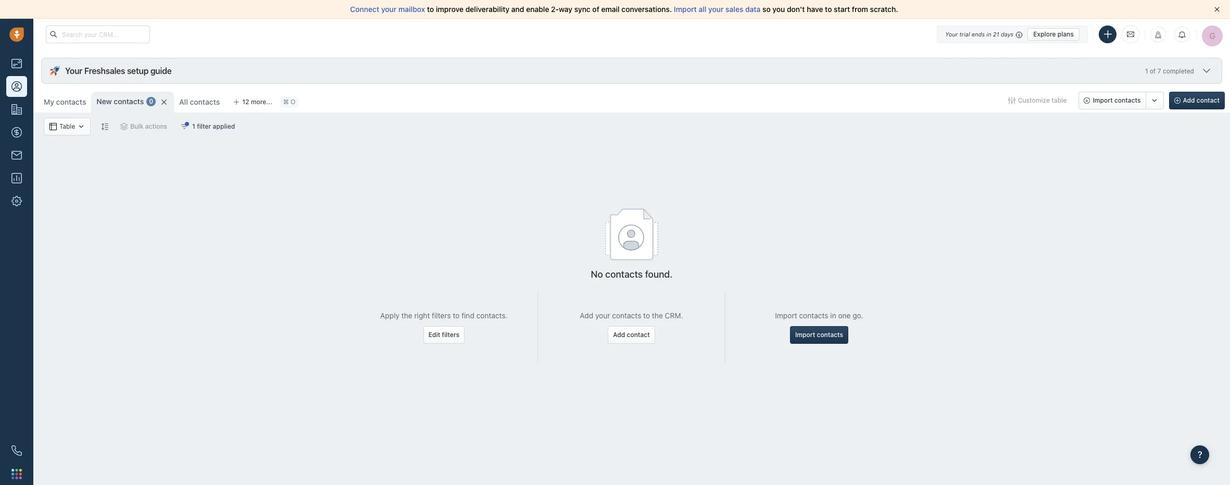 Task type: describe. For each thing, give the bounding box(es) containing it.
style_myh0__igzzd8unmi image
[[101, 123, 109, 130]]

to right mailbox
[[427, 5, 434, 14]]

no contacts found.
[[591, 269, 673, 280]]

plans
[[1058, 30, 1075, 38]]

1 horizontal spatial add
[[613, 331, 626, 339]]

1 horizontal spatial contact
[[1197, 96, 1220, 104]]

0
[[149, 98, 153, 105]]

connect your mailbox to improve deliverability and enable 2-way sync of email conversations. import all your sales data so you don't have to start from scratch.
[[350, 5, 899, 14]]

0 vertical spatial add contact
[[1184, 96, 1220, 104]]

container_wx8msf4aqz5i3rn1 image inside customize table button
[[1009, 97, 1016, 104]]

bulk actions
[[130, 122, 167, 130]]

container_wx8msf4aqz5i3rn1 image for bulk actions
[[121, 123, 128, 130]]

⌘
[[283, 98, 289, 106]]

start
[[834, 5, 851, 14]]

table
[[59, 123, 75, 131]]

from
[[853, 5, 869, 14]]

table button
[[44, 118, 91, 135]]

find
[[462, 311, 475, 320]]

email
[[602, 5, 620, 14]]

to left crm. on the right of page
[[644, 311, 650, 320]]

1 the from the left
[[402, 311, 413, 320]]

your for your trial ends in 21 days
[[946, 30, 958, 37]]

no
[[591, 269, 603, 280]]

your trial ends in 21 days
[[946, 30, 1014, 37]]

import inside import contacts group
[[1093, 96, 1113, 104]]

1 vertical spatial contact
[[627, 331, 650, 339]]

12 more... button
[[228, 95, 278, 109]]

0 horizontal spatial add
[[580, 311, 594, 320]]

your freshsales setup guide
[[65, 66, 172, 76]]

deliverability
[[466, 5, 510, 14]]

have
[[807, 5, 824, 14]]

data
[[746, 5, 761, 14]]

guide
[[150, 66, 172, 76]]

actions
[[145, 122, 167, 130]]

my contacts
[[44, 97, 86, 106]]

connect your mailbox link
[[350, 5, 427, 14]]

crm.
[[665, 311, 683, 320]]

found.
[[645, 269, 673, 280]]

1 of 7 completed
[[1146, 67, 1195, 75]]

edit
[[429, 331, 441, 339]]

0 vertical spatial import contacts button
[[1079, 92, 1147, 109]]

explore plans link
[[1028, 28, 1080, 40]]

enable
[[526, 5, 550, 14]]

2 horizontal spatial your
[[709, 5, 724, 14]]

improve
[[436, 5, 464, 14]]

import contacts inside import contacts group
[[1093, 96, 1142, 104]]

applied
[[213, 122, 235, 130]]

mailbox
[[399, 5, 425, 14]]

don't
[[787, 5, 805, 14]]

0 horizontal spatial import contacts button
[[790, 326, 849, 344]]

one
[[839, 311, 851, 320]]

more...
[[251, 98, 272, 106]]

0 vertical spatial in
[[987, 30, 992, 37]]

1 for 1 of 7 completed
[[1146, 67, 1149, 75]]

0 horizontal spatial of
[[593, 5, 600, 14]]

explore plans
[[1034, 30, 1075, 38]]

email image
[[1128, 30, 1135, 39]]

contacts inside group
[[1115, 96, 1142, 104]]

import contacts group
[[1079, 92, 1164, 109]]

sales
[[726, 5, 744, 14]]

2-
[[551, 5, 559, 14]]

table
[[1052, 96, 1067, 104]]

freshworks switcher image
[[11, 469, 22, 479]]

1 vertical spatial in
[[831, 311, 837, 320]]

your for connect your mailbox to improve deliverability and enable 2-way sync of email conversations. import all your sales data so you don't have to start from scratch.
[[381, 5, 397, 14]]

your for add your contacts to the crm.
[[596, 311, 610, 320]]

filter
[[197, 122, 211, 130]]

2 horizontal spatial add
[[1184, 96, 1196, 104]]

to left start
[[826, 5, 832, 14]]

your for your freshsales setup guide
[[65, 66, 82, 76]]

1 for 1 filter applied
[[192, 122, 195, 130]]



Task type: vqa. For each thing, say whether or not it's contained in the screenshot.
'1' within 1 filter applied button
yes



Task type: locate. For each thing, give the bounding box(es) containing it.
0 horizontal spatial contact
[[627, 331, 650, 339]]

bulk actions button
[[114, 118, 174, 135]]

connect
[[350, 5, 380, 14]]

1 vertical spatial add contact
[[613, 331, 650, 339]]

freshsales
[[84, 66, 125, 76]]

import contacts in one go.
[[776, 311, 864, 320]]

0 horizontal spatial add contact button
[[608, 326, 655, 344]]

1 vertical spatial container_wx8msf4aqz5i3rn1 image
[[78, 123, 85, 130]]

days
[[1002, 30, 1014, 37]]

container_wx8msf4aqz5i3rn1 image inside 1 filter applied button
[[181, 123, 188, 130]]

import contacts button
[[1079, 92, 1147, 109], [790, 326, 849, 344]]

customize
[[1019, 96, 1051, 104]]

0 horizontal spatial import contacts
[[796, 331, 844, 339]]

1 vertical spatial filters
[[442, 331, 460, 339]]

0 horizontal spatial add contact
[[613, 331, 650, 339]]

container_wx8msf4aqz5i3rn1 image
[[1009, 97, 1016, 104], [78, 123, 85, 130]]

1 filter applied button
[[174, 118, 242, 135]]

2 horizontal spatial container_wx8msf4aqz5i3rn1 image
[[181, 123, 188, 130]]

ends
[[972, 30, 985, 37]]

1 left filter
[[192, 122, 195, 130]]

2 container_wx8msf4aqz5i3rn1 image from the left
[[121, 123, 128, 130]]

of
[[593, 5, 600, 14], [1151, 67, 1157, 75]]

phone image
[[11, 446, 22, 456]]

Search your CRM... text field
[[46, 26, 150, 43]]

container_wx8msf4aqz5i3rn1 image inside table dropdown button
[[50, 123, 57, 130]]

bulk
[[130, 122, 144, 130]]

new
[[97, 97, 112, 106]]

all
[[179, 97, 188, 106]]

go.
[[853, 311, 864, 320]]

all
[[699, 5, 707, 14]]

customize table
[[1019, 96, 1067, 104]]

all contacts button
[[174, 92, 225, 113], [179, 97, 220, 106]]

my
[[44, 97, 54, 106]]

add contact button down 'completed'
[[1170, 92, 1226, 109]]

container_wx8msf4aqz5i3rn1 image for table
[[50, 123, 57, 130]]

1 inside 1 filter applied button
[[192, 122, 195, 130]]

container_wx8msf4aqz5i3rn1 image left "table"
[[50, 123, 57, 130]]

customize table button
[[1002, 92, 1074, 109]]

the left crm. on the right of page
[[652, 311, 663, 320]]

1 horizontal spatial your
[[946, 30, 958, 37]]

the left right
[[402, 311, 413, 320]]

1 filter applied
[[192, 122, 235, 130]]

your left trial
[[946, 30, 958, 37]]

trial
[[960, 30, 971, 37]]

contacts.
[[477, 311, 508, 320]]

1 horizontal spatial of
[[1151, 67, 1157, 75]]

to left find
[[453, 311, 460, 320]]

1 left the 7
[[1146, 67, 1149, 75]]

0 vertical spatial import contacts
[[1093, 96, 1142, 104]]

container_wx8msf4aqz5i3rn1 image right "table"
[[78, 123, 85, 130]]

0 horizontal spatial container_wx8msf4aqz5i3rn1 image
[[50, 123, 57, 130]]

filters right right
[[432, 311, 451, 320]]

1 horizontal spatial add contact button
[[1170, 92, 1226, 109]]

filters right edit
[[442, 331, 460, 339]]

0 vertical spatial filters
[[432, 311, 451, 320]]

container_wx8msf4aqz5i3rn1 image inside table dropdown button
[[78, 123, 85, 130]]

12
[[242, 98, 249, 106]]

o
[[291, 98, 296, 106]]

1 horizontal spatial import contacts
[[1093, 96, 1142, 104]]

conversations.
[[622, 5, 672, 14]]

0 vertical spatial your
[[946, 30, 958, 37]]

7
[[1158, 67, 1162, 75]]

your
[[381, 5, 397, 14], [709, 5, 724, 14], [596, 311, 610, 320]]

setup
[[127, 66, 149, 76]]

add contact down 'completed'
[[1184, 96, 1220, 104]]

so
[[763, 5, 771, 14]]

import all your sales data link
[[674, 5, 763, 14]]

contacts
[[1115, 96, 1142, 104], [114, 97, 144, 106], [56, 97, 86, 106], [190, 97, 220, 106], [606, 269, 643, 280], [612, 311, 642, 320], [800, 311, 829, 320], [817, 331, 844, 339]]

1 vertical spatial add contact button
[[608, 326, 655, 344]]

import
[[674, 5, 697, 14], [1093, 96, 1113, 104], [776, 311, 798, 320], [796, 331, 816, 339]]

your right all
[[709, 5, 724, 14]]

0 horizontal spatial your
[[381, 5, 397, 14]]

container_wx8msf4aqz5i3rn1 image
[[50, 123, 57, 130], [121, 123, 128, 130], [181, 123, 188, 130]]

close image
[[1215, 7, 1220, 12]]

sync
[[575, 5, 591, 14]]

apply the right filters to find contacts.
[[380, 311, 508, 320]]

contact
[[1197, 96, 1220, 104], [627, 331, 650, 339]]

3 container_wx8msf4aqz5i3rn1 image from the left
[[181, 123, 188, 130]]

2 the from the left
[[652, 311, 663, 320]]

import contacts
[[1093, 96, 1142, 104], [796, 331, 844, 339]]

0 vertical spatial 1
[[1146, 67, 1149, 75]]

add contact button down add your contacts to the crm.
[[608, 326, 655, 344]]

the
[[402, 311, 413, 320], [652, 311, 663, 320]]

add contact
[[1184, 96, 1220, 104], [613, 331, 650, 339]]

0 vertical spatial of
[[593, 5, 600, 14]]

filters inside edit filters button
[[442, 331, 460, 339]]

1 vertical spatial of
[[1151, 67, 1157, 75]]

1 horizontal spatial 1
[[1146, 67, 1149, 75]]

your left mailbox
[[381, 5, 397, 14]]

1 vertical spatial 1
[[192, 122, 195, 130]]

21
[[994, 30, 1000, 37]]

1 horizontal spatial your
[[596, 311, 610, 320]]

apply
[[380, 311, 400, 320]]

1
[[1146, 67, 1149, 75], [192, 122, 195, 130]]

you
[[773, 5, 785, 14]]

1 horizontal spatial add contact
[[1184, 96, 1220, 104]]

1 vertical spatial add
[[580, 311, 594, 320]]

container_wx8msf4aqz5i3rn1 image left the bulk
[[121, 123, 128, 130]]

1 horizontal spatial in
[[987, 30, 992, 37]]

0 horizontal spatial your
[[65, 66, 82, 76]]

container_wx8msf4aqz5i3rn1 image inside bulk actions button
[[121, 123, 128, 130]]

in
[[987, 30, 992, 37], [831, 311, 837, 320]]

edit filters button
[[424, 326, 465, 344]]

add down add your contacts to the crm.
[[613, 331, 626, 339]]

container_wx8msf4aqz5i3rn1 image left filter
[[181, 123, 188, 130]]

0 vertical spatial container_wx8msf4aqz5i3rn1 image
[[1009, 97, 1016, 104]]

0 horizontal spatial container_wx8msf4aqz5i3rn1 image
[[78, 123, 85, 130]]

2 vertical spatial add
[[613, 331, 626, 339]]

0 horizontal spatial the
[[402, 311, 413, 320]]

your
[[946, 30, 958, 37], [65, 66, 82, 76]]

all contacts
[[179, 97, 220, 106]]

add
[[1184, 96, 1196, 104], [580, 311, 594, 320], [613, 331, 626, 339]]

edit filters
[[429, 331, 460, 339]]

⌘ o
[[283, 98, 296, 106]]

scratch.
[[871, 5, 899, 14]]

right
[[415, 311, 430, 320]]

1 horizontal spatial import contacts button
[[1079, 92, 1147, 109]]

add contact button
[[1170, 92, 1226, 109], [608, 326, 655, 344]]

way
[[559, 5, 573, 14]]

add your contacts to the crm.
[[580, 311, 683, 320]]

1 horizontal spatial container_wx8msf4aqz5i3rn1 image
[[121, 123, 128, 130]]

of left the 7
[[1151, 67, 1157, 75]]

filters
[[432, 311, 451, 320], [442, 331, 460, 339]]

to
[[427, 5, 434, 14], [826, 5, 832, 14], [453, 311, 460, 320], [644, 311, 650, 320]]

your down no
[[596, 311, 610, 320]]

0 horizontal spatial 1
[[192, 122, 195, 130]]

0 horizontal spatial in
[[831, 311, 837, 320]]

and
[[512, 5, 525, 14]]

your left freshsales
[[65, 66, 82, 76]]

phone element
[[6, 440, 27, 461]]

1 vertical spatial your
[[65, 66, 82, 76]]

in left 21
[[987, 30, 992, 37]]

12 more...
[[242, 98, 272, 106]]

add contact down add your contacts to the crm.
[[613, 331, 650, 339]]

of right sync
[[593, 5, 600, 14]]

0 vertical spatial add
[[1184, 96, 1196, 104]]

0 vertical spatial add contact button
[[1170, 92, 1226, 109]]

add down no
[[580, 311, 594, 320]]

new contacts link
[[97, 96, 144, 107]]

container_wx8msf4aqz5i3rn1 image left customize
[[1009, 97, 1016, 104]]

1 horizontal spatial the
[[652, 311, 663, 320]]

1 vertical spatial import contacts
[[796, 331, 844, 339]]

1 horizontal spatial container_wx8msf4aqz5i3rn1 image
[[1009, 97, 1016, 104]]

in left 'one' at the bottom right
[[831, 311, 837, 320]]

1 container_wx8msf4aqz5i3rn1 image from the left
[[50, 123, 57, 130]]

add down 'completed'
[[1184, 96, 1196, 104]]

0 vertical spatial contact
[[1197, 96, 1220, 104]]

1 vertical spatial import contacts button
[[790, 326, 849, 344]]

new contacts 0
[[97, 97, 153, 106]]

completed
[[1164, 67, 1195, 75]]

explore
[[1034, 30, 1057, 38]]



